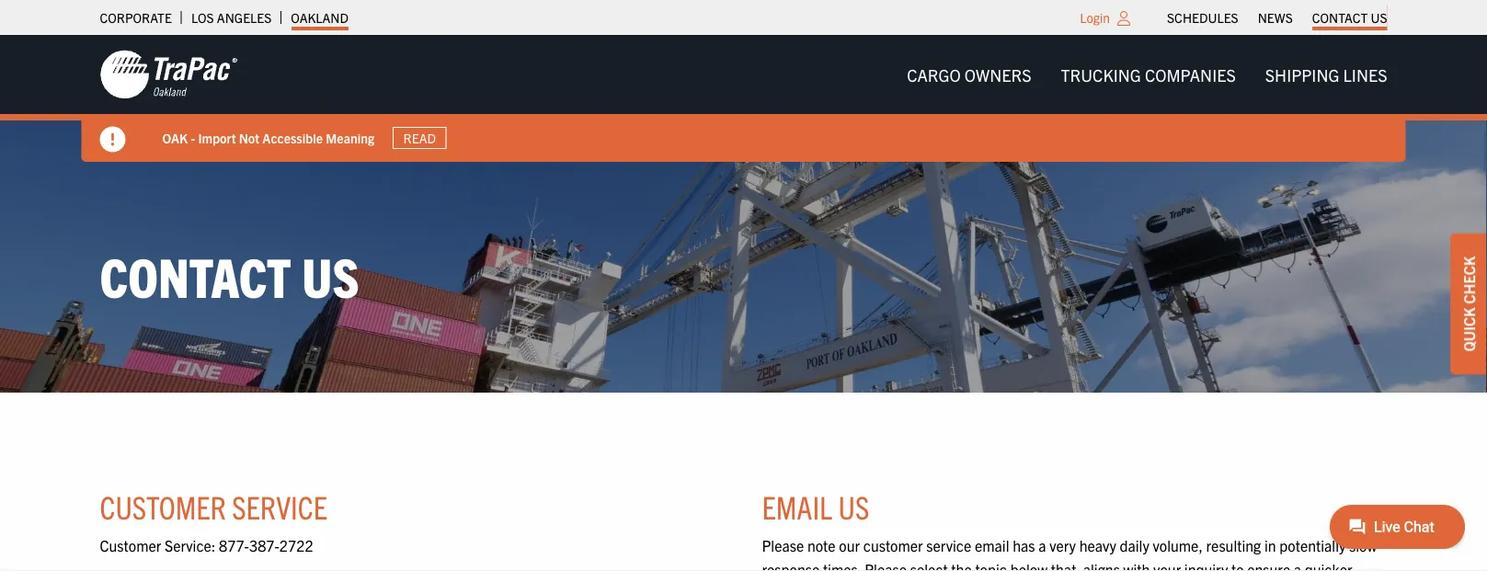 Task type: vqa. For each thing, say whether or not it's contained in the screenshot.
Customer Service: 877-387-2722 Customer
yes



Task type: describe. For each thing, give the bounding box(es) containing it.
service:
[[165, 536, 216, 554]]

read
[[404, 130, 436, 146]]

daily
[[1120, 537, 1150, 555]]

banner containing cargo owners
[[0, 35, 1488, 162]]

companies
[[1145, 64, 1236, 85]]

customer
[[864, 537, 923, 555]]

corporate link
[[100, 5, 172, 30]]

oakland
[[291, 9, 349, 26]]

volume,
[[1153, 537, 1203, 555]]

shipping
[[1266, 64, 1340, 85]]

angeles
[[217, 9, 272, 26]]

the
[[952, 560, 972, 571]]

schedules link
[[1168, 5, 1239, 30]]

please note our customer service email has a very heavy daily volume, resulting in potentially slow response times. please select the topic below that  aligns with your inquiry to ensure a quicke
[[762, 537, 1378, 571]]

response
[[762, 560, 820, 571]]

customer for customer service
[[100, 487, 226, 526]]

that
[[1051, 560, 1077, 571]]

times.
[[823, 560, 862, 571]]

contact us inside "menu bar"
[[1313, 9, 1388, 26]]

note
[[808, 537, 836, 555]]

oak
[[162, 129, 188, 146]]

cargo owners
[[907, 64, 1032, 85]]

owners
[[965, 64, 1032, 85]]

los angeles
[[191, 9, 272, 26]]

service
[[232, 487, 327, 526]]

1 horizontal spatial us
[[839, 487, 870, 526]]

slow
[[1350, 537, 1378, 555]]

customer service
[[100, 487, 327, 526]]

ensure
[[1248, 560, 1291, 571]]

trucking
[[1061, 64, 1142, 85]]

contact us link
[[1313, 5, 1388, 30]]

import
[[198, 129, 236, 146]]

quick check link
[[1451, 233, 1488, 375]]

oak - import not accessible meaning
[[162, 129, 375, 146]]

menu bar containing schedules
[[1158, 5, 1397, 30]]

menu bar inside banner
[[893, 56, 1403, 93]]

oakland link
[[291, 5, 349, 30]]

light image
[[1118, 11, 1131, 26]]

resulting
[[1207, 537, 1262, 555]]

email
[[762, 487, 833, 526]]



Task type: locate. For each thing, give the bounding box(es) containing it.
a right has
[[1039, 537, 1046, 555]]

1 customer from the top
[[100, 487, 226, 526]]

quick check
[[1460, 256, 1478, 352]]

our
[[839, 537, 860, 555]]

to
[[1232, 560, 1244, 571]]

email
[[975, 537, 1010, 555]]

a
[[1039, 537, 1046, 555], [1294, 560, 1302, 571]]

select
[[911, 560, 948, 571]]

2 horizontal spatial us
[[1371, 9, 1388, 26]]

1 vertical spatial customer
[[100, 536, 161, 554]]

read link
[[393, 127, 447, 149]]

menu bar
[[1158, 5, 1397, 30], [893, 56, 1403, 93]]

trucking companies
[[1061, 64, 1236, 85]]

quick
[[1460, 308, 1478, 352]]

1 horizontal spatial a
[[1294, 560, 1302, 571]]

customer service: 877-387-2722
[[100, 536, 313, 554]]

877-
[[219, 536, 249, 554]]

corporate
[[100, 9, 172, 26]]

0 vertical spatial menu bar
[[1158, 5, 1397, 30]]

1 vertical spatial us
[[302, 241, 359, 308]]

schedules
[[1168, 9, 1239, 26]]

2 customer from the top
[[100, 536, 161, 554]]

1 horizontal spatial contact us
[[1313, 9, 1388, 26]]

check
[[1460, 256, 1478, 304]]

2 vertical spatial us
[[839, 487, 870, 526]]

with
[[1124, 560, 1150, 571]]

menu bar down 'light' image
[[893, 56, 1403, 93]]

please
[[762, 537, 804, 555], [865, 560, 907, 571]]

cargo owners link
[[893, 56, 1047, 93]]

banner
[[0, 35, 1488, 162]]

customer up service:
[[100, 487, 226, 526]]

us
[[1371, 9, 1388, 26], [302, 241, 359, 308], [839, 487, 870, 526]]

0 vertical spatial us
[[1371, 9, 1388, 26]]

1 horizontal spatial contact
[[1313, 9, 1368, 26]]

387-
[[249, 536, 280, 554]]

0 vertical spatial customer
[[100, 487, 226, 526]]

below
[[1011, 560, 1048, 571]]

accessible
[[263, 129, 323, 146]]

contact inside contact us link
[[1313, 9, 1368, 26]]

please down customer
[[865, 560, 907, 571]]

los angeles link
[[191, 5, 272, 30]]

in
[[1265, 537, 1277, 555]]

customer
[[100, 487, 226, 526], [100, 536, 161, 554]]

a down potentially
[[1294, 560, 1302, 571]]

0 vertical spatial contact
[[1313, 9, 1368, 26]]

meaning
[[326, 129, 375, 146]]

contact
[[1313, 9, 1368, 26], [100, 241, 291, 308]]

login
[[1080, 9, 1111, 26]]

lines
[[1344, 64, 1388, 85]]

0 vertical spatial contact us
[[1313, 9, 1388, 26]]

menu bar up shipping
[[1158, 5, 1397, 30]]

topic
[[976, 560, 1007, 571]]

not
[[239, 129, 260, 146]]

login link
[[1080, 9, 1111, 26]]

1 vertical spatial a
[[1294, 560, 1302, 571]]

0 horizontal spatial contact
[[100, 241, 291, 308]]

0 horizontal spatial please
[[762, 537, 804, 555]]

cargo
[[907, 64, 961, 85]]

los
[[191, 9, 214, 26]]

oakland image
[[100, 49, 238, 100]]

solid image
[[100, 127, 126, 152]]

0 horizontal spatial contact us
[[100, 241, 359, 308]]

customer for customer service: 877-387-2722
[[100, 536, 161, 554]]

1 vertical spatial menu bar
[[893, 56, 1403, 93]]

2722
[[280, 536, 313, 554]]

potentially
[[1280, 537, 1346, 555]]

shipping lines link
[[1251, 56, 1403, 93]]

0 vertical spatial a
[[1039, 537, 1046, 555]]

your
[[1154, 560, 1181, 571]]

contact us
[[1313, 9, 1388, 26], [100, 241, 359, 308]]

menu bar containing cargo owners
[[893, 56, 1403, 93]]

news
[[1258, 9, 1293, 26]]

service
[[927, 537, 972, 555]]

has
[[1013, 537, 1035, 555]]

1 vertical spatial please
[[865, 560, 907, 571]]

very
[[1050, 537, 1076, 555]]

trucking companies link
[[1047, 56, 1251, 93]]

1 vertical spatial contact us
[[100, 241, 359, 308]]

heavy
[[1080, 537, 1117, 555]]

0 horizontal spatial us
[[302, 241, 359, 308]]

inquiry
[[1185, 560, 1228, 571]]

email us
[[762, 487, 870, 526]]

1 horizontal spatial please
[[865, 560, 907, 571]]

news link
[[1258, 5, 1293, 30]]

please up response
[[762, 537, 804, 555]]

0 horizontal spatial a
[[1039, 537, 1046, 555]]

shipping lines
[[1266, 64, 1388, 85]]

0 vertical spatial please
[[762, 537, 804, 555]]

-
[[191, 129, 195, 146]]

customer left service:
[[100, 536, 161, 554]]

1 vertical spatial contact
[[100, 241, 291, 308]]



